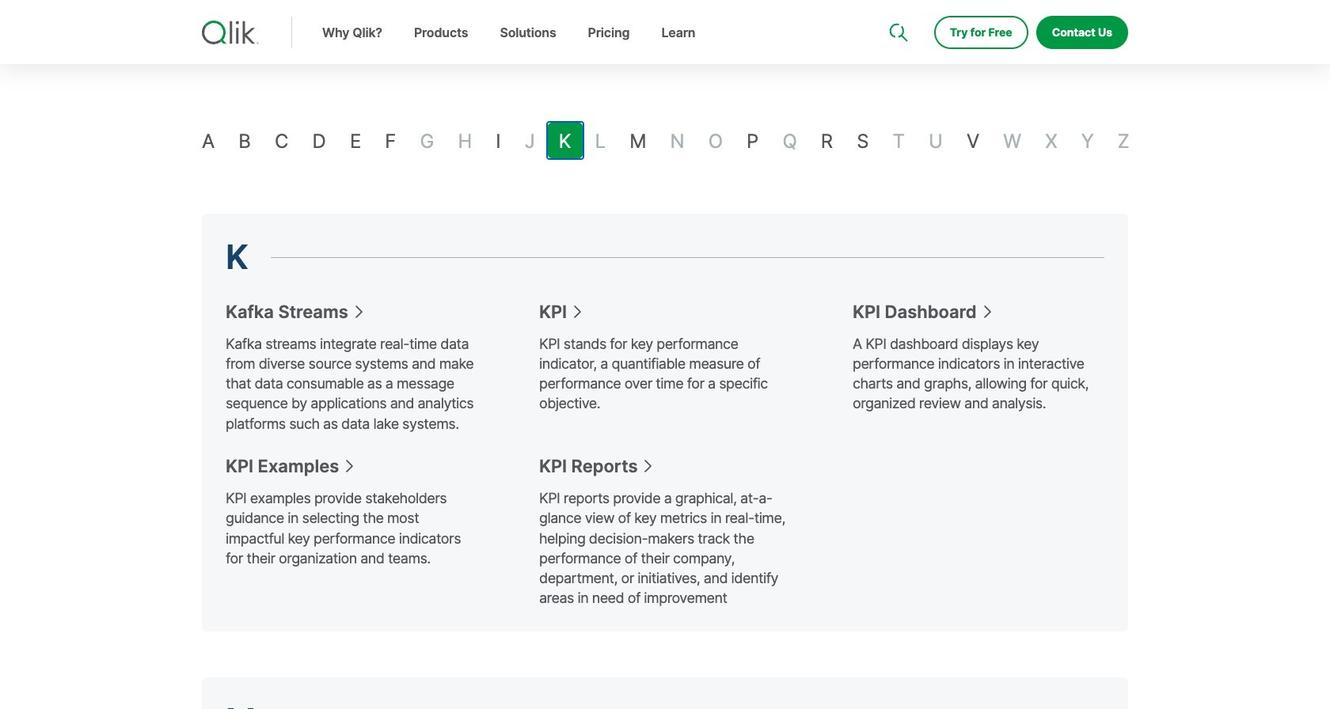 Task type: vqa. For each thing, say whether or not it's contained in the screenshot.
Login image
no



Task type: locate. For each thing, give the bounding box(es) containing it.
qlik image
[[202, 21, 259, 44]]

company image
[[983, 0, 995, 13]]



Task type: describe. For each thing, give the bounding box(es) containing it.
support image
[[891, 0, 904, 13]]



